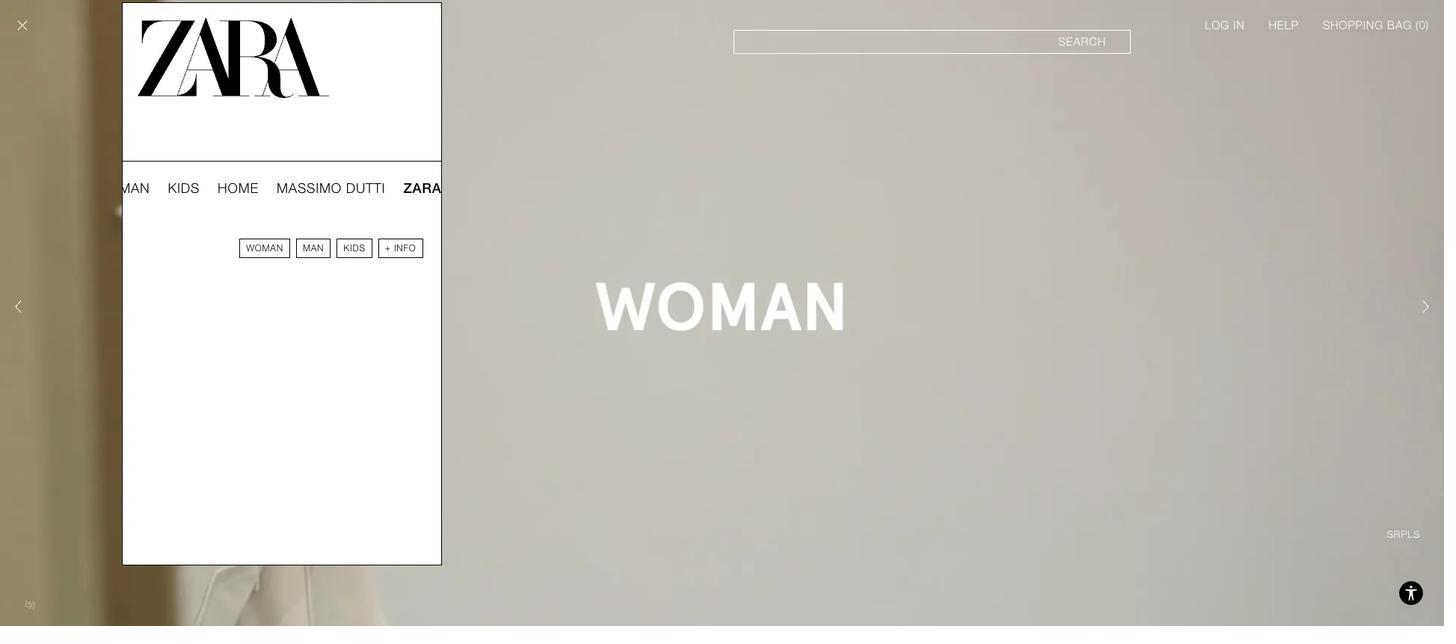Task type: describe. For each thing, give the bounding box(es) containing it.
help
[[1269, 19, 1299, 32]]

1 vertical spatial kids
[[344, 243, 366, 254]]

log
[[1205, 19, 1230, 32]]

1 vertical spatial kids link
[[337, 239, 372, 258]]

search
[[1059, 35, 1106, 49]]

+
[[385, 243, 391, 254]]

search link
[[734, 30, 1131, 54]]

(
[[1416, 19, 1419, 32]]

0 horizontal spatial man link
[[119, 180, 150, 197]]

help link
[[1269, 18, 1299, 33]]

0 vertical spatial kids
[[168, 180, 200, 196]]

man for the rightmost man link
[[303, 243, 324, 254]]

srpls
[[446, 180, 493, 196]]

zara
[[403, 180, 442, 196]]

)
[[1426, 19, 1429, 32]]

home
[[218, 180, 259, 196]]

zara srpls link
[[403, 180, 493, 197]]

massimo dutti link
[[277, 180, 386, 197]]



Task type: locate. For each thing, give the bounding box(es) containing it.
man for leftmost man link
[[119, 180, 150, 196]]

zara logo united states. go to homepage image
[[137, 18, 329, 98]]

shopping
[[1323, 19, 1384, 32]]

man link
[[119, 180, 150, 197], [296, 239, 331, 258]]

kids link left home "link"
[[168, 180, 200, 197]]

massimo
[[277, 180, 342, 196]]

kids link
[[168, 180, 200, 197], [337, 239, 372, 258]]

woman
[[246, 243, 283, 254]]

1 horizontal spatial kids link
[[337, 239, 372, 258]]

0 status
[[1419, 19, 1426, 32]]

kids left +
[[344, 243, 366, 254]]

man
[[119, 180, 150, 196], [303, 243, 324, 254]]

0 vertical spatial man
[[119, 180, 150, 196]]

1 vertical spatial man
[[303, 243, 324, 254]]

0 horizontal spatial man
[[119, 180, 150, 196]]

kids
[[168, 180, 200, 196], [344, 243, 366, 254]]

turn on/turn off sound image
[[18, 593, 42, 617]]

1 vertical spatial man link
[[296, 239, 331, 258]]

kids left home
[[168, 180, 200, 196]]

man inside man link
[[303, 243, 324, 254]]

log in link
[[1205, 18, 1245, 33]]

+ info
[[385, 243, 416, 254]]

info
[[394, 243, 416, 254]]

1 horizontal spatial man
[[303, 243, 324, 254]]

Product search search field
[[734, 30, 1131, 54]]

woman link
[[239, 239, 290, 258]]

0 horizontal spatial kids
[[168, 180, 200, 196]]

0 vertical spatial man link
[[119, 180, 150, 197]]

1 horizontal spatial kids
[[344, 243, 366, 254]]

zara srpls
[[403, 180, 493, 196]]

home link
[[218, 180, 259, 197]]

0 horizontal spatial kids link
[[168, 180, 200, 197]]

kids link left +
[[337, 239, 372, 258]]

dutti
[[346, 180, 386, 196]]

log in
[[1205, 19, 1245, 32]]

zara logo united states. image
[[137, 18, 329, 98]]

0 vertical spatial kids link
[[168, 180, 200, 197]]

+ info link
[[378, 239, 423, 258]]

1 horizontal spatial man link
[[296, 239, 331, 258]]

massimo dutti
[[277, 180, 386, 196]]

in
[[1233, 19, 1245, 32]]

shopping bag ( 0 )
[[1323, 19, 1429, 32]]

bag
[[1388, 19, 1412, 32]]

0
[[1419, 19, 1426, 32]]



Task type: vqa. For each thing, say whether or not it's contained in the screenshot.
ZW's JEANS
no



